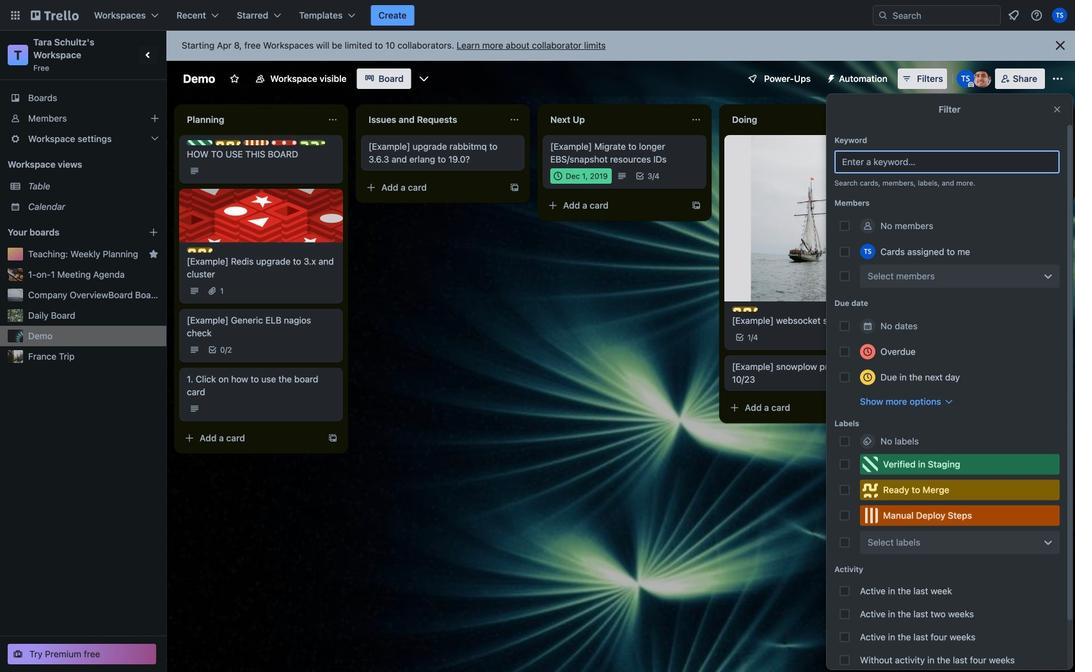 Task type: vqa. For each thing, say whether or not it's contained in the screenshot.
Add board Icon
yes



Task type: locate. For each thing, give the bounding box(es) containing it.
workspace navigation collapse icon image
[[140, 46, 158, 64]]

starred icon image
[[149, 249, 159, 259]]

primary element
[[0, 0, 1076, 31]]

0 horizontal spatial tara schultz (taraschultz7) image
[[861, 244, 876, 259]]

None text field
[[361, 109, 505, 130], [543, 109, 686, 130], [725, 109, 868, 130], [361, 109, 505, 130], [543, 109, 686, 130], [725, 109, 868, 130]]

search image
[[878, 10, 889, 20]]

show menu image
[[1052, 72, 1065, 85]]

color: lime, title: "secrets" element
[[300, 140, 325, 145]]

2 vertical spatial create from template… image
[[328, 433, 338, 443]]

None text field
[[179, 109, 323, 130]]

james peterson (jamespeterson93) image
[[974, 70, 992, 88]]

create from template… image
[[692, 200, 702, 211], [873, 403, 884, 413], [328, 433, 338, 443]]

back to home image
[[31, 5, 79, 26]]

tara schultz (taraschultz7) image
[[957, 70, 975, 88]]

1 horizontal spatial color: green, title: "verified in staging" element
[[861, 454, 1060, 475]]

open information menu image
[[1031, 9, 1044, 22]]

2 horizontal spatial create from template… image
[[873, 403, 884, 413]]

color: green, title: "verified in staging" element
[[187, 140, 213, 145], [861, 454, 1060, 475]]

0 vertical spatial color: green, title: "verified in staging" element
[[187, 140, 213, 145]]

1 horizontal spatial color: orange, title: "manual deploy steps" element
[[861, 506, 1060, 526]]

1 vertical spatial color: orange, title: "manual deploy steps" element
[[861, 506, 1060, 526]]

close popover image
[[1053, 104, 1063, 115]]

0 vertical spatial tara schultz (taraschultz7) image
[[1053, 8, 1068, 23]]

1 vertical spatial color: green, title: "verified in staging" element
[[861, 454, 1060, 475]]

1 vertical spatial tara schultz (taraschultz7) image
[[861, 244, 876, 259]]

Search field
[[873, 5, 1001, 26]]

0 vertical spatial color: orange, title: "manual deploy steps" element
[[243, 140, 269, 145]]

None checkbox
[[551, 168, 612, 184]]

this member is an admin of this board. image
[[969, 82, 974, 88]]

color: orange, title: "manual deploy steps" element
[[243, 140, 269, 145], [861, 506, 1060, 526]]

tara schultz (taraschultz7) image
[[1053, 8, 1068, 23], [861, 244, 876, 259]]

1 horizontal spatial create from template… image
[[692, 200, 702, 211]]

0 horizontal spatial color: orange, title: "manual deploy steps" element
[[243, 140, 269, 145]]

your boards with 6 items element
[[8, 225, 129, 240]]

color: yellow, title: "ready to merge" element
[[215, 140, 241, 145], [187, 247, 213, 253], [732, 307, 758, 312], [861, 480, 1060, 500]]



Task type: describe. For each thing, give the bounding box(es) containing it.
add board image
[[149, 227, 159, 238]]

color: red, title: "unshippable!" element
[[271, 140, 297, 145]]

0 vertical spatial create from template… image
[[692, 200, 702, 211]]

star or unstar board image
[[229, 74, 240, 84]]

james peterson (jamespeterson93) image
[[868, 330, 884, 345]]

sm image
[[821, 69, 839, 86]]

1 horizontal spatial tara schultz (taraschultz7) image
[[1053, 8, 1068, 23]]

1 vertical spatial create from template… image
[[873, 403, 884, 413]]

Board name text field
[[177, 69, 222, 89]]

customize views image
[[418, 72, 431, 85]]

create from template… image
[[510, 182, 520, 193]]

0 horizontal spatial create from template… image
[[328, 433, 338, 443]]

Enter a keyword… text field
[[835, 150, 1060, 174]]

0 notifications image
[[1007, 8, 1022, 23]]

0 horizontal spatial color: green, title: "verified in staging" element
[[187, 140, 213, 145]]



